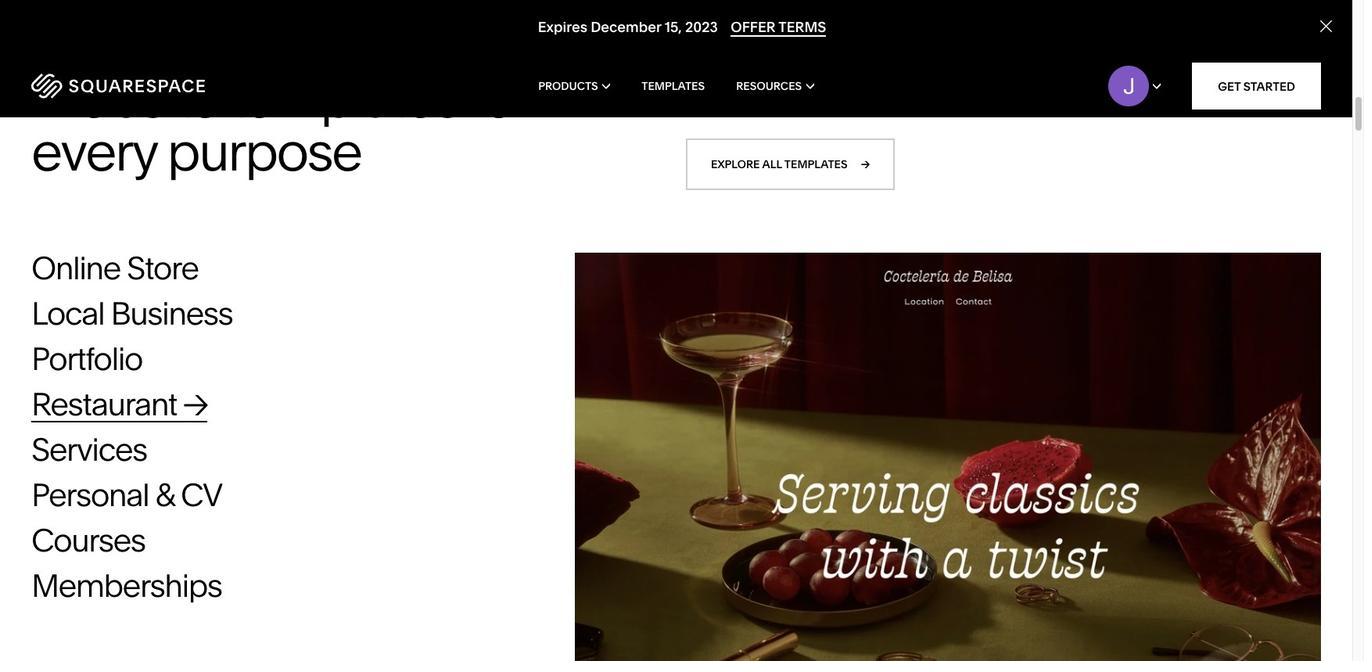 Task type: describe. For each thing, give the bounding box(es) containing it.
drag-
[[884, 90, 917, 106]]

cv
[[181, 476, 222, 514]]

professional
[[712, 90, 784, 106]]

services
[[31, 430, 147, 469]]

squarespace logo link
[[31, 74, 289, 99]]

our
[[862, 90, 881, 106]]

template
[[854, 73, 906, 89]]

start
[[686, 73, 713, 89]]

online
[[31, 249, 120, 287]]

designer
[[799, 73, 851, 89]]

local business link
[[31, 294, 264, 333]]

builder.
[[1025, 90, 1068, 106]]

→ inside online store local business portfolio restaurant → services personal & cv courses memberships
[[183, 385, 208, 423]]

all
[[762, 157, 782, 171]]

start with a flexible designer template or build your own, then customize to fit your style and professional needs using our drag-and-drop website builder.
[[686, 73, 1194, 106]]

online store local business portfolio restaurant → services personal & cv courses memberships
[[31, 249, 233, 605]]

2 your from the left
[[1138, 73, 1164, 89]]

website
[[31, 66, 219, 131]]

and-
[[917, 90, 945, 106]]

templates
[[642, 79, 705, 93]]

fit
[[1124, 73, 1135, 89]]

&
[[155, 476, 174, 514]]

then
[[1017, 73, 1043, 89]]

personal & cv link
[[31, 476, 253, 514]]

offer terms link
[[731, 18, 827, 37]]

for
[[469, 66, 529, 131]]

own,
[[986, 73, 1014, 89]]

templates inside website templates for every purpose
[[229, 66, 459, 131]]

1 your from the left
[[957, 73, 983, 89]]

with
[[716, 73, 741, 89]]

services link
[[31, 430, 178, 469]]

every
[[31, 119, 156, 184]]

website
[[975, 90, 1022, 106]]

2023
[[685, 18, 718, 36]]

explore all templates
[[711, 157, 848, 171]]

portfolio link
[[31, 340, 173, 378]]

local
[[31, 294, 104, 333]]

online store link
[[31, 249, 229, 287]]



Task type: vqa. For each thing, say whether or not it's contained in the screenshot.
audience
no



Task type: locate. For each thing, give the bounding box(es) containing it.
memberships link
[[31, 567, 253, 605]]

get
[[1218, 79, 1241, 94]]

squarespace logo image
[[31, 74, 205, 99]]

offer terms
[[731, 18, 827, 36]]

0 horizontal spatial your
[[957, 73, 983, 89]]

a
[[744, 73, 751, 89]]

and
[[686, 90, 709, 106]]

expires december 15, 2023
[[538, 18, 718, 36]]

style
[[1167, 73, 1194, 89]]

store
[[127, 249, 198, 287]]

0 horizontal spatial templates
[[229, 66, 459, 131]]

drop
[[945, 90, 973, 106]]

to
[[1110, 73, 1121, 89]]

restaurant
[[31, 385, 177, 423]]

business
[[111, 294, 233, 333]]

or
[[910, 73, 921, 89]]

using
[[827, 90, 859, 106]]

1 horizontal spatial your
[[1138, 73, 1164, 89]]

courses link
[[31, 521, 176, 559]]

1 horizontal spatial →
[[861, 157, 870, 171]]

december
[[591, 18, 662, 36]]

personal
[[31, 476, 149, 514]]

needs
[[787, 90, 824, 106]]

templates link
[[642, 55, 705, 117]]

products
[[538, 79, 598, 93]]

explore
[[711, 157, 760, 171]]

1 vertical spatial templates
[[785, 157, 848, 171]]

resources
[[736, 79, 802, 93]]

your right fit
[[1138, 73, 1164, 89]]

courses
[[31, 521, 145, 559]]

1 horizontal spatial templates
[[785, 157, 848, 171]]

get started link
[[1193, 63, 1322, 110]]

get started
[[1218, 79, 1296, 94]]

products button
[[538, 55, 610, 117]]

→
[[861, 157, 870, 171], [183, 385, 208, 423]]

15,
[[665, 18, 682, 36]]

website templates for every purpose
[[31, 66, 529, 184]]

templates
[[229, 66, 459, 131], [785, 157, 848, 171]]

portfolio
[[31, 340, 142, 378]]

customize
[[1046, 73, 1107, 89]]

resources button
[[736, 55, 814, 117]]

flexible
[[754, 73, 796, 89]]

started
[[1244, 79, 1296, 94]]

expires
[[538, 18, 588, 36]]

0 horizontal spatial →
[[183, 385, 208, 423]]

build
[[924, 73, 954, 89]]

0 vertical spatial →
[[861, 157, 870, 171]]

your up drop
[[957, 73, 983, 89]]

offer
[[731, 18, 776, 36]]

0 vertical spatial templates
[[229, 66, 459, 131]]

purpose
[[167, 119, 361, 184]]

memberships
[[31, 567, 222, 605]]

your
[[957, 73, 983, 89], [1138, 73, 1164, 89]]

terms
[[779, 18, 827, 36]]

1 vertical spatial →
[[183, 385, 208, 423]]



